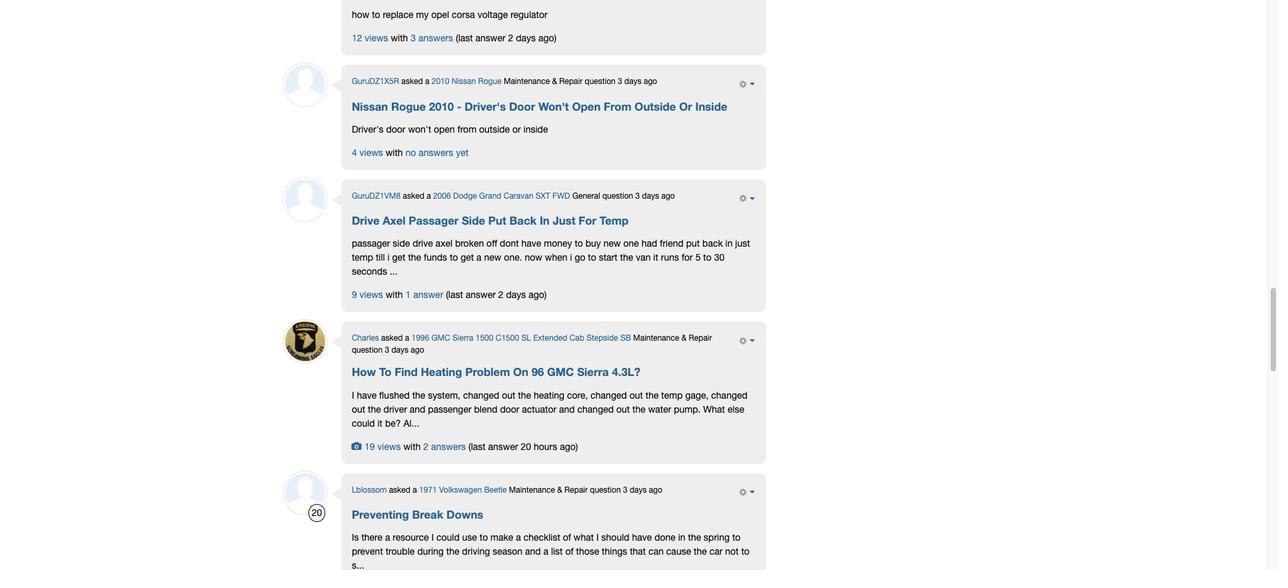 Task type: locate. For each thing, give the bounding box(es) containing it.
1 horizontal spatial in
[[726, 238, 733, 249]]

with for 3
[[391, 33, 408, 44]]

out
[[502, 390, 516, 400], [630, 390, 643, 400], [352, 404, 365, 414], [617, 404, 630, 414]]

how
[[352, 10, 370, 20]]

2 horizontal spatial i
[[597, 532, 599, 543]]

repair up "what"
[[565, 485, 588, 494]]

2 horizontal spatial have
[[632, 532, 652, 543]]

views right 12
[[365, 33, 388, 44]]

0 vertical spatial rogue
[[478, 77, 502, 86]]

1 horizontal spatial temp
[[662, 390, 683, 400]]

to right 5
[[704, 252, 712, 263]]

1 vertical spatial temp
[[662, 390, 683, 400]]

it left be?
[[378, 418, 383, 428]]

& down hours
[[558, 485, 563, 494]]

1 horizontal spatial 2
[[499, 290, 504, 300]]

1 vertical spatial driver's
[[352, 124, 384, 135]]

views for 12
[[365, 33, 388, 44]]

0 vertical spatial maintenance
[[504, 77, 550, 86]]

0 horizontal spatial temp
[[352, 252, 373, 263]]

0 horizontal spatial i
[[388, 252, 390, 263]]

ago up friend
[[662, 191, 675, 201]]

answer up 1500
[[466, 290, 496, 300]]

0 horizontal spatial new
[[484, 252, 502, 263]]

door right blend at bottom
[[500, 404, 520, 414]]

asked
[[402, 77, 423, 86], [403, 191, 425, 201], [381, 334, 403, 343], [389, 485, 411, 494]]

12 views link
[[352, 33, 388, 44]]

2010 left -
[[429, 100, 454, 113]]

1 vertical spatial repair
[[689, 334, 712, 343]]

0 vertical spatial temp
[[352, 252, 373, 263]]

question down charles
[[352, 346, 383, 355]]

i inside i have flushed the system, changed out the heating core, changed out the temp  gage, changed out the driver and passenger blend door actuator and changed  out the water pump. what else could it be? al...
[[352, 390, 354, 400]]

preventing
[[352, 508, 409, 521]]

trouble
[[386, 546, 415, 557]]

maintenance for 2010
[[504, 77, 550, 86]]

1 horizontal spatial have
[[522, 238, 542, 249]]

asked left 2006
[[403, 191, 425, 201]]

have inside i have flushed the system, changed out the heating core, changed out the temp  gage, changed out the driver and passenger blend door actuator and changed  out the water pump. what else could it be? al...
[[357, 390, 377, 400]]

rogue up "outside"
[[478, 77, 502, 86]]

could left use
[[437, 532, 460, 543]]

that
[[630, 546, 646, 557]]

maintenance for downs
[[509, 485, 555, 494]]

0 vertical spatial nissan
[[452, 77, 476, 86]]

views right '9'
[[360, 290, 383, 300]]

charles
[[352, 334, 379, 343]]

1 horizontal spatial could
[[437, 532, 460, 543]]

a inside passager side drive axel broken off dont have money to buy new one had friend  put back in just temp till i get the funds to get a new one. now when i go to start  the van it runs for 5 to 30 seconds ...
[[477, 252, 482, 263]]

van
[[636, 252, 651, 263]]

5
[[696, 252, 701, 263]]

open
[[434, 124, 455, 135]]

9 views link
[[352, 290, 383, 300]]

& for downs
[[558, 485, 563, 494]]

3 up to
[[385, 346, 389, 355]]

driver's up "outside"
[[465, 100, 506, 113]]

0 horizontal spatial sierra
[[453, 334, 474, 343]]

could inside "is there a resource i could use to make a checklist of what i should  have done  in the spring to prevent trouble during the driving season and a list of those  things that can  cause the car not to s..."
[[437, 532, 460, 543]]

changed up blend at bottom
[[463, 390, 500, 400]]

0 vertical spatial answers
[[419, 33, 453, 44]]

driver's up 4 views link
[[352, 124, 384, 135]]

the right flushed
[[412, 390, 426, 400]]

1 horizontal spatial and
[[525, 546, 541, 557]]

ago) right hours
[[560, 441, 578, 452]]

ago down 1996
[[411, 346, 424, 355]]

0 vertical spatial new
[[604, 238, 621, 249]]

back
[[703, 238, 723, 249]]

question inside maintenance & repair question             3 days ago
[[352, 346, 383, 355]]

or
[[513, 124, 521, 135]]

from
[[458, 124, 477, 135]]

0 vertical spatial have
[[522, 238, 542, 249]]

a down broken
[[477, 252, 482, 263]]

answers down the passenger
[[431, 441, 466, 452]]

a left 1971
[[413, 485, 417, 494]]

0 horizontal spatial in
[[679, 532, 686, 543]]

maintenance & repair question             3 days ago
[[352, 334, 712, 355]]

0 horizontal spatial could
[[352, 418, 375, 428]]

1 vertical spatial it
[[378, 418, 383, 428]]

0 horizontal spatial get
[[392, 252, 406, 263]]

changed down core,
[[578, 404, 614, 414]]

with down "al..."
[[404, 441, 421, 452]]

1 vertical spatial sierra
[[578, 366, 609, 379]]

one.
[[504, 252, 522, 263]]

asked right charles
[[381, 334, 403, 343]]

a left list
[[544, 546, 549, 557]]

1 vertical spatial in
[[679, 532, 686, 543]]

stepside
[[587, 334, 618, 343]]

0 vertical spatial it
[[654, 252, 659, 263]]

with for no
[[386, 147, 403, 158]]

1 vertical spatial (last
[[446, 290, 463, 300]]

changed
[[463, 390, 500, 400], [591, 390, 627, 400], [712, 390, 748, 400], [578, 404, 614, 414]]

gage,
[[686, 390, 709, 400]]

i right till
[[388, 252, 390, 263]]

driver's
[[465, 100, 506, 113], [352, 124, 384, 135]]

heating
[[421, 366, 462, 379]]

the down drive
[[408, 252, 422, 263]]

of right list
[[566, 546, 574, 557]]

the left driver
[[368, 404, 381, 414]]

answer down voltage on the top left of page
[[476, 33, 506, 44]]

sierra
[[453, 334, 474, 343], [578, 366, 609, 379]]

how to find heating problem on 96 gmc sierra 4.3l? link
[[352, 366, 641, 379]]

maintenance right sb
[[634, 334, 680, 343]]

1 vertical spatial ago)
[[529, 290, 547, 300]]

in for preventing break downs
[[679, 532, 686, 543]]

1 vertical spatial could
[[437, 532, 460, 543]]

have up that
[[632, 532, 652, 543]]

96
[[532, 366, 544, 379]]

1 horizontal spatial new
[[604, 238, 621, 249]]

pump.
[[674, 404, 701, 414]]

get down broken
[[461, 252, 474, 263]]

2 down regulator on the top
[[508, 33, 514, 44]]

have up now
[[522, 238, 542, 249]]

with for 1
[[386, 290, 403, 300]]

0 horizontal spatial i
[[352, 390, 354, 400]]

2 answers link
[[424, 441, 466, 452]]

0 vertical spatial repair
[[560, 77, 583, 86]]

get down side
[[392, 252, 406, 263]]

in
[[726, 238, 733, 249], [679, 532, 686, 543]]

cause
[[667, 546, 692, 557]]

2 horizontal spatial 2
[[508, 33, 514, 44]]

a
[[425, 77, 430, 86], [427, 191, 431, 201], [477, 252, 482, 263], [405, 334, 409, 343], [413, 485, 417, 494], [385, 532, 390, 543], [516, 532, 521, 543], [544, 546, 549, 557]]

1 vertical spatial answers
[[419, 147, 454, 158]]

days up the find
[[392, 346, 409, 355]]

& up 'won't'
[[552, 77, 557, 86]]

0 vertical spatial ago)
[[539, 33, 557, 44]]

new up start
[[604, 238, 621, 249]]

ago) down now
[[529, 290, 547, 300]]

3 answers link
[[411, 33, 453, 44]]

asked right "gurudz1x5r" link
[[402, 77, 423, 86]]

door left 'won't'
[[386, 124, 406, 135]]

and inside "is there a resource i could use to make a checklist of what i should  have done  in the spring to prevent trouble during the driving season and a list of those  things that can  cause the car not to s..."
[[525, 546, 541, 557]]

1 vertical spatial door
[[500, 404, 520, 414]]

ago
[[644, 77, 658, 86], [662, 191, 675, 201], [411, 346, 424, 355], [649, 485, 663, 494]]

1 horizontal spatial door
[[500, 404, 520, 414]]

maintenance right 'beetle'
[[509, 485, 555, 494]]

1 horizontal spatial get
[[461, 252, 474, 263]]

rogue up 'won't'
[[391, 100, 426, 113]]

start
[[599, 252, 618, 263]]

in inside passager side drive axel broken off dont have money to buy new one had friend  put back in just temp till i get the funds to get a new one. now when i go to start  the van it runs for 5 to 30 seconds ...
[[726, 238, 733, 249]]

1 horizontal spatial rogue
[[478, 77, 502, 86]]

1 vertical spatial new
[[484, 252, 502, 263]]

1996
[[412, 334, 430, 343]]

with left no
[[386, 147, 403, 158]]

2 vertical spatial 2
[[424, 441, 429, 452]]

1 vertical spatial 2010
[[429, 100, 454, 113]]

volkswagen
[[439, 485, 482, 494]]

friend
[[660, 238, 684, 249]]

what
[[574, 532, 594, 543]]

in up cause
[[679, 532, 686, 543]]

1 vertical spatial have
[[357, 390, 377, 400]]

views for 19
[[378, 441, 401, 452]]

0 vertical spatial door
[[386, 124, 406, 135]]

won't
[[408, 124, 432, 135]]

19 views link
[[352, 441, 401, 452]]

in inside "is there a resource i could use to make a checklist of what i should  have done  in the spring to prevent trouble during the driving season and a list of those  things that can  cause the car not to s..."
[[679, 532, 686, 543]]

sierra up core,
[[578, 366, 609, 379]]

(last right 1 answer link
[[446, 290, 463, 300]]

views for 9
[[360, 290, 383, 300]]

asked for break
[[389, 485, 411, 494]]

i up during
[[432, 532, 434, 543]]

1 horizontal spatial sierra
[[578, 366, 609, 379]]

0 vertical spatial driver's
[[465, 100, 506, 113]]

0 horizontal spatial gmc
[[432, 334, 451, 343]]

out down on
[[502, 390, 516, 400]]

3 inside maintenance & repair question             3 days ago
[[385, 346, 389, 355]]

1 horizontal spatial it
[[654, 252, 659, 263]]

asked for axel
[[403, 191, 425, 201]]

a right there
[[385, 532, 390, 543]]

2 up c1500
[[499, 290, 504, 300]]

i
[[388, 252, 390, 263], [570, 252, 572, 263]]

lblossom link
[[352, 485, 387, 494]]

charles link
[[352, 334, 379, 343]]

0 vertical spatial could
[[352, 418, 375, 428]]

question
[[585, 77, 616, 86], [603, 191, 634, 201], [352, 346, 383, 355], [590, 485, 621, 494]]

0 horizontal spatial have
[[357, 390, 377, 400]]

1 vertical spatial 2
[[499, 290, 504, 300]]

2 get from the left
[[461, 252, 474, 263]]

gurudz1vm8 asked a 2006 dodge grand caravan sxt fwd general             question             3 days ago
[[352, 191, 675, 201]]

lblossom asked a 1971 volkswagen beetle maintenance & repair             question             3 days ago
[[352, 485, 663, 494]]

0 vertical spatial 20
[[521, 441, 532, 452]]

0 vertical spatial 2
[[508, 33, 514, 44]]

is there a resource i could use to make a checklist of what i should  have done  in the spring to prevent trouble during the driving season and a list of those  things that can  cause the car not to s...
[[352, 532, 750, 570]]

sb
[[621, 334, 631, 343]]

repair up gage,
[[689, 334, 712, 343]]

the down one
[[620, 252, 634, 263]]

no
[[406, 147, 416, 158]]

repair up open
[[560, 77, 583, 86]]

question up should
[[590, 485, 621, 494]]

and up "al..."
[[410, 404, 426, 414]]

of left "what"
[[563, 532, 571, 543]]

1 horizontal spatial i
[[570, 252, 572, 263]]

0 vertical spatial gmc
[[432, 334, 451, 343]]

have
[[522, 238, 542, 249], [357, 390, 377, 400], [632, 532, 652, 543]]

could up 19
[[352, 418, 375, 428]]

12
[[352, 33, 362, 44]]

have down how at the left of the page
[[357, 390, 377, 400]]

2 i from the left
[[570, 252, 572, 263]]

beetle
[[484, 485, 507, 494]]

2 for 12 views with 3 answers (last answer 2 days ago)
[[508, 33, 514, 44]]

dodge
[[453, 191, 477, 201]]

downs
[[447, 508, 484, 521]]

& up gage,
[[682, 334, 687, 343]]

opel
[[432, 10, 449, 20]]

answers for 3
[[419, 33, 453, 44]]

repair for downs
[[565, 485, 588, 494]]

it right van
[[654, 252, 659, 263]]

0 horizontal spatial rogue
[[391, 100, 426, 113]]

views
[[365, 33, 388, 44], [360, 147, 383, 158], [360, 290, 383, 300], [378, 441, 401, 452]]

resource
[[393, 532, 429, 543]]

0 horizontal spatial 20
[[312, 508, 322, 518]]

0 vertical spatial &
[[552, 77, 557, 86]]

and
[[410, 404, 426, 414], [559, 404, 575, 414], [525, 546, 541, 557]]

i
[[352, 390, 354, 400], [432, 532, 434, 543], [597, 532, 599, 543]]

1971 volkswagen beetle link
[[419, 485, 507, 494]]

0 horizontal spatial it
[[378, 418, 383, 428]]

1 vertical spatial maintenance
[[634, 334, 680, 343]]

1 vertical spatial &
[[682, 334, 687, 343]]

ago) for 9 views with 1 answer (last answer 2 days ago)
[[529, 290, 547, 300]]

0 vertical spatial in
[[726, 238, 733, 249]]

0 vertical spatial (last
[[456, 33, 473, 44]]

answers down open
[[419, 147, 454, 158]]

the up cause
[[688, 532, 702, 543]]

1 horizontal spatial gmc
[[547, 366, 574, 379]]

i right "what"
[[597, 532, 599, 543]]

hours
[[534, 441, 558, 452]]

1 vertical spatial of
[[566, 546, 574, 557]]

and down core,
[[559, 404, 575, 414]]

it inside i have flushed the system, changed out the heating core, changed out the temp  gage, changed out the driver and passenger blend door actuator and changed  out the water pump. what else could it be? al...
[[378, 418, 383, 428]]

2 vertical spatial &
[[558, 485, 563, 494]]

1 vertical spatial rogue
[[391, 100, 426, 113]]

views right 19
[[378, 441, 401, 452]]

1 vertical spatial 20
[[312, 508, 322, 518]]

2 vertical spatial have
[[632, 532, 652, 543]]

to
[[372, 10, 381, 20], [575, 238, 583, 249], [450, 252, 458, 263], [588, 252, 597, 263], [704, 252, 712, 263], [480, 532, 488, 543], [733, 532, 741, 543], [742, 546, 750, 557]]

gmc right 96
[[547, 366, 574, 379]]

a right make
[[516, 532, 521, 543]]

0 horizontal spatial 2
[[424, 441, 429, 452]]

checklist
[[524, 532, 561, 543]]

find
[[395, 366, 418, 379]]

i down how at the left of the page
[[352, 390, 354, 400]]

0 horizontal spatial nissan
[[352, 100, 388, 113]]

inside
[[524, 124, 548, 135]]

0 vertical spatial of
[[563, 532, 571, 543]]

with left 1 at left
[[386, 290, 403, 300]]

one
[[624, 238, 639, 249]]

days up that
[[630, 485, 647, 494]]

caravan
[[504, 191, 534, 201]]

i left go
[[570, 252, 572, 263]]

views right 4 at the left of page
[[360, 147, 383, 158]]

corsa
[[452, 10, 475, 20]]

0 vertical spatial sierra
[[453, 334, 474, 343]]

driving
[[462, 546, 490, 557]]

2 vertical spatial maintenance
[[509, 485, 555, 494]]

to right use
[[480, 532, 488, 543]]

2 vertical spatial repair
[[565, 485, 588, 494]]

regulator
[[511, 10, 548, 20]]

& inside maintenance & repair question             3 days ago
[[682, 334, 687, 343]]

(last down corsa
[[456, 33, 473, 44]]

sierra left 1500
[[453, 334, 474, 343]]



Task type: vqa. For each thing, say whether or not it's contained in the screenshot.
ANSWERS related to 3
yes



Task type: describe. For each thing, give the bounding box(es) containing it.
ago up outside
[[644, 77, 658, 86]]

dont
[[500, 238, 519, 249]]

to right go
[[588, 252, 597, 263]]

2 vertical spatial ago)
[[560, 441, 578, 452]]

out left driver
[[352, 404, 365, 414]]

a left 1996
[[405, 334, 409, 343]]

days up from
[[625, 77, 642, 86]]

side
[[462, 214, 485, 228]]

heating
[[534, 390, 565, 400]]

question up temp
[[603, 191, 634, 201]]

sierra inside how to find heating problem on 96 gmc sierra 4.3l? link
[[578, 366, 609, 379]]

1
[[406, 290, 411, 300]]

outside
[[479, 124, 510, 135]]

just
[[736, 238, 751, 249]]

19
[[365, 441, 375, 452]]

in for drive axel passager side put back in just for temp
[[726, 238, 733, 249]]

3 down replace
[[411, 33, 416, 44]]

gurudz1x5r
[[352, 77, 399, 86]]

out left water
[[617, 404, 630, 414]]

buy
[[586, 238, 601, 249]]

out down '4.3l?'
[[630, 390, 643, 400]]

c1500
[[496, 334, 519, 343]]

1 vertical spatial gmc
[[547, 366, 574, 379]]

3 up from
[[618, 77, 623, 86]]

to up go
[[575, 238, 583, 249]]

2006 dodge grand caravan sxt fwd link
[[433, 191, 570, 201]]

1 horizontal spatial i
[[432, 532, 434, 543]]

1500
[[476, 334, 494, 343]]

spring
[[704, 532, 730, 543]]

changed down '4.3l?'
[[591, 390, 627, 400]]

0 horizontal spatial driver's
[[352, 124, 384, 135]]

had
[[642, 238, 658, 249]]

the up actuator
[[518, 390, 531, 400]]

4 views link
[[352, 147, 383, 158]]

outside
[[635, 100, 676, 113]]

1 i from the left
[[388, 252, 390, 263]]

a left 2010 nissan rogue link
[[425, 77, 430, 86]]

driver
[[384, 404, 407, 414]]

the up water
[[646, 390, 659, 400]]

passager side drive axel broken off dont have money to buy new one had friend  put back in just temp till i get the funds to get a new one. now when i go to start  the van it runs for 5 to 30 seconds ...
[[352, 238, 751, 277]]

door inside i have flushed the system, changed out the heating core, changed out the temp  gage, changed out the driver and passenger blend door actuator and changed  out the water pump. what else could it be? al...
[[500, 404, 520, 414]]

the right during
[[447, 546, 460, 557]]

9 views with 1 answer (last answer 2 days ago)
[[352, 290, 547, 300]]

off
[[487, 238, 498, 249]]

the left water
[[633, 404, 646, 414]]

broken
[[455, 238, 484, 249]]

question up open
[[585, 77, 616, 86]]

changed up else
[[712, 390, 748, 400]]

axel
[[383, 214, 406, 228]]

4 views with no answers yet
[[352, 147, 469, 158]]

1 get from the left
[[392, 252, 406, 263]]

1996 gmc sierra 1500 c1500 sl extended cab stepside sb link
[[412, 334, 631, 343]]

to down "axel"
[[450, 252, 458, 263]]

how to replace my opel corsa voltage regulator
[[352, 10, 548, 20]]

water
[[649, 404, 672, 414]]

to up not
[[733, 532, 741, 543]]

repair for 2010
[[560, 77, 583, 86]]

now
[[525, 252, 543, 263]]

ago inside maintenance & repair question             3 days ago
[[411, 346, 424, 355]]

2 horizontal spatial and
[[559, 404, 575, 414]]

days down regulator on the top
[[516, 33, 536, 44]]

2 for 9 views with 1 answer (last answer 2 days ago)
[[499, 290, 504, 300]]

for
[[579, 214, 597, 228]]

prevent
[[352, 546, 383, 557]]

those
[[576, 546, 600, 557]]

& for 2010
[[552, 77, 557, 86]]

answers for no
[[419, 147, 454, 158]]

cab
[[570, 334, 585, 343]]

days up had
[[642, 191, 660, 201]]

nissan rogue 2010 - driver's door won't open from outside or inside
[[352, 100, 728, 113]]

ago up 'done'
[[649, 485, 663, 494]]

go
[[575, 252, 586, 263]]

charles asked a 1996 gmc sierra 1500 c1500 sl extended cab stepside sb
[[352, 334, 631, 343]]

how to find heating problem on 96 gmc sierra 4.3l?
[[352, 366, 641, 379]]

answer down blend at bottom
[[488, 441, 519, 452]]

2006
[[433, 191, 451, 201]]

2 vertical spatial answers
[[431, 441, 466, 452]]

general
[[573, 191, 601, 201]]

2 vertical spatial (last
[[469, 441, 486, 452]]

(last for answer
[[446, 290, 463, 300]]

temp inside passager side drive axel broken off dont have money to buy new one had friend  put back in just temp till i get the funds to get a new one. now when i go to start  the van it runs for 5 to 30 seconds ...
[[352, 252, 373, 263]]

not
[[726, 546, 739, 557]]

it inside passager side drive axel broken off dont have money to buy new one had friend  put back in just temp till i get the funds to get a new one. now when i go to start  the van it runs for 5 to 30 seconds ...
[[654, 252, 659, 263]]

1 answer link
[[406, 290, 444, 300]]

repair inside maintenance & repair question             3 days ago
[[689, 334, 712, 343]]

have inside "is there a resource i could use to make a checklist of what i should  have done  in the spring to prevent trouble during the driving season and a list of those  things that can  cause the car not to s..."
[[632, 532, 652, 543]]

1 horizontal spatial driver's
[[465, 100, 506, 113]]

0 vertical spatial 2010
[[432, 77, 450, 86]]

temp inside i have flushed the system, changed out the heating core, changed out the temp  gage, changed out the driver and passenger blend door actuator and changed  out the water pump. what else could it be? al...
[[662, 390, 683, 400]]

0 horizontal spatial and
[[410, 404, 426, 414]]

days inside maintenance & repair question             3 days ago
[[392, 346, 409, 355]]

back
[[510, 214, 537, 228]]

break
[[412, 508, 444, 521]]

30
[[715, 252, 725, 263]]

when
[[545, 252, 568, 263]]

to right how
[[372, 10, 381, 20]]

door
[[509, 100, 536, 113]]

drive
[[352, 214, 380, 228]]

asked for to
[[381, 334, 403, 343]]

3 up one
[[636, 191, 640, 201]]

1 horizontal spatial nissan
[[452, 77, 476, 86]]

funds
[[424, 252, 447, 263]]

4
[[352, 147, 357, 158]]

3 up should
[[623, 485, 628, 494]]

0 horizontal spatial door
[[386, 124, 406, 135]]

2010 nissan rogue link
[[432, 77, 502, 86]]

have inside passager side drive axel broken off dont have money to buy new one had friend  put back in just temp till i get the funds to get a new one. now when i go to start  the van it runs for 5 to 30 seconds ...
[[522, 238, 542, 249]]

1 horizontal spatial 20
[[521, 441, 532, 452]]

views for 4
[[360, 147, 383, 158]]

days down one.
[[506, 290, 526, 300]]

open
[[572, 100, 601, 113]]

...
[[390, 266, 398, 277]]

answer right 1 at left
[[414, 290, 444, 300]]

actuator
[[522, 404, 557, 414]]

to right not
[[742, 546, 750, 557]]

a left 2006
[[427, 191, 431, 201]]

could inside i have flushed the system, changed out the heating core, changed out the temp  gage, changed out the driver and passenger blend door actuator and changed  out the water pump. what else could it be? al...
[[352, 418, 375, 428]]

in
[[540, 214, 550, 228]]

driver's door won't open from outside or inside
[[352, 124, 548, 135]]

nissan rogue 2010 - driver's door won't open from outside or inside link
[[352, 100, 728, 113]]

things
[[602, 546, 628, 557]]

12 views with 3 answers (last answer 2 days ago)
[[352, 33, 557, 44]]

lblossom
[[352, 485, 387, 494]]

replace
[[383, 10, 414, 20]]

gurudz1vm8 link
[[352, 191, 401, 201]]

the left car
[[694, 546, 707, 557]]

runs
[[661, 252, 679, 263]]

al...
[[404, 418, 420, 428]]

(last for answers
[[456, 33, 473, 44]]

sl
[[522, 334, 531, 343]]

drive axel passager side put back in just for temp
[[352, 214, 629, 228]]

drive
[[413, 238, 433, 249]]

ago) for 12 views with 3 answers (last answer 2 days ago)
[[539, 33, 557, 44]]

asked for rogue
[[402, 77, 423, 86]]

rogue inside the nissan rogue 2010 - driver's door won't open from outside or inside link
[[391, 100, 426, 113]]

yet
[[456, 147, 469, 158]]

passenger
[[428, 404, 472, 414]]

list
[[551, 546, 563, 557]]

there
[[362, 532, 383, 543]]

grand
[[479, 191, 502, 201]]

my
[[416, 10, 429, 20]]

1 vertical spatial nissan
[[352, 100, 388, 113]]

is
[[352, 532, 359, 543]]

core,
[[567, 390, 588, 400]]

19 views
[[365, 441, 401, 452]]

maintenance inside maintenance & repair question             3 days ago
[[634, 334, 680, 343]]

just
[[553, 214, 576, 228]]

till
[[376, 252, 385, 263]]

blend
[[474, 404, 498, 414]]



